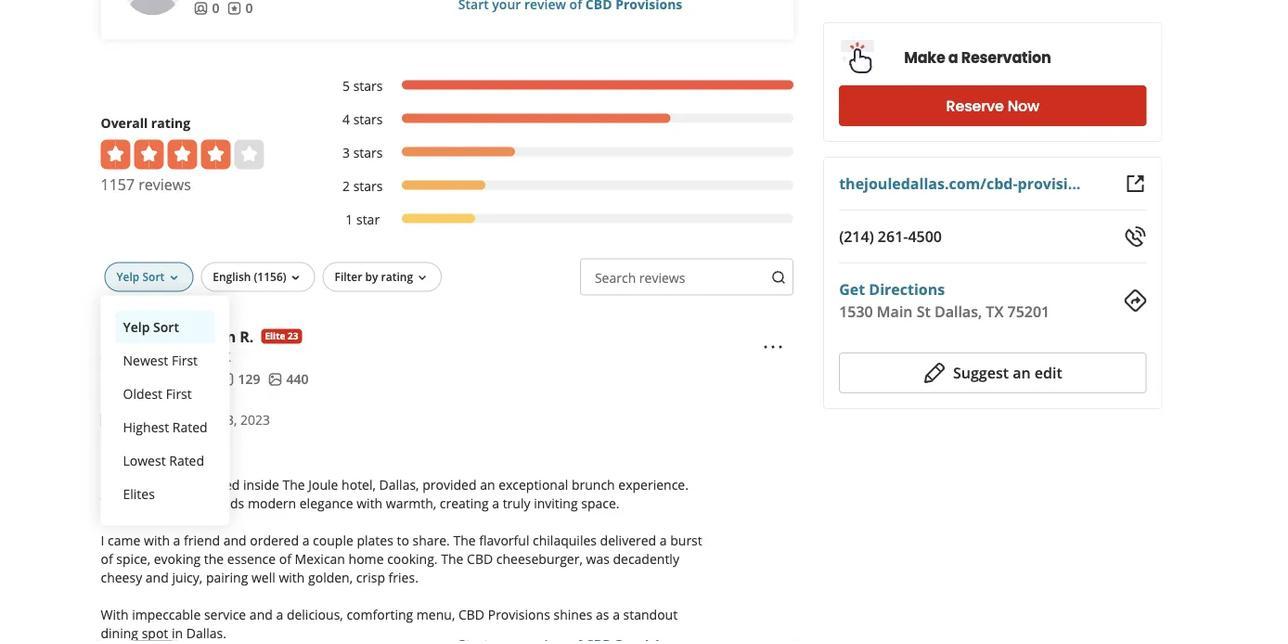 Task type: locate. For each thing, give the bounding box(es) containing it.
0 horizontal spatial and
[[146, 569, 169, 586]]

yelp up yelp sort button
[[117, 269, 140, 284]]

rated left jul
[[172, 419, 208, 437]]

24 directions v2 image
[[1125, 290, 1147, 312]]

0 vertical spatial cbd
[[101, 476, 127, 494]]

of down ordered on the bottom left of the page
[[279, 550, 291, 568]]

1 horizontal spatial dallas,
[[935, 302, 982, 322]]

cooking.
[[387, 550, 438, 568]]

tx down solomon r. link
[[216, 348, 231, 366]]

1 vertical spatial reviews
[[640, 269, 686, 287]]

0 vertical spatial reviews element
[[227, 0, 253, 17]]

tx left 75201 at the right of the page
[[986, 302, 1004, 322]]

rated for lowest rated
[[169, 452, 204, 470]]

16 chevron down v2 image inside yelp sort dropdown button
[[166, 271, 181, 286]]

in
[[172, 624, 183, 642]]

first up 16 friends v2 image at bottom
[[172, 352, 198, 370]]

0 vertical spatial rating
[[151, 114, 190, 132]]

with down 'hotel,' on the left of the page
[[357, 494, 383, 512]]

home
[[349, 550, 384, 568]]

crisp
[[356, 569, 385, 586]]

filter reviews by 3 stars rating element
[[324, 144, 794, 162]]

5 stars
[[343, 77, 383, 95]]

elites
[[123, 486, 155, 503]]

a right the make
[[949, 47, 959, 68]]

and inside with impeccable service and a delicious, comforting menu, cbd provisions shines as a standout dining spot in dallas.
[[250, 606, 273, 624]]

cbd down lowest
[[101, 476, 127, 494]]

16 friends v2 image
[[194, 1, 208, 16]]

cbd right menu,
[[459, 606, 485, 624]]

0 vertical spatial first
[[172, 352, 198, 370]]

and right 'service'
[[250, 606, 273, 624]]

stars for 3 stars
[[353, 144, 383, 162]]

0 vertical spatial reviews
[[139, 174, 191, 194]]

plates
[[357, 532, 393, 549]]

first up highest rated
[[166, 385, 192, 403]]

1 horizontal spatial reviews
[[640, 269, 686, 287]]

rated inside button
[[169, 452, 204, 470]]

0 vertical spatial yelp sort
[[117, 269, 165, 284]]

1 vertical spatial 2
[[119, 441, 126, 456]]

0 vertical spatial with
[[357, 494, 383, 512]]

4 star rating image down oldest first
[[101, 411, 201, 430]]

jul
[[208, 411, 223, 429]]

yelp sort for yelp sort dropdown button
[[117, 269, 165, 284]]

yelp for yelp sort dropdown button
[[117, 269, 140, 284]]

sort for yelp sort button
[[153, 319, 179, 336]]

2 horizontal spatial with
[[357, 494, 383, 512]]

0 vertical spatial 4 star rating image
[[101, 140, 264, 170]]

24 pencil v2 image
[[924, 362, 946, 384]]

2 16 chevron down v2 image from the left
[[415, 271, 430, 286]]

0 horizontal spatial tx
[[216, 348, 231, 366]]

1 horizontal spatial an
[[1013, 363, 1031, 383]]

stars right "3"
[[353, 144, 383, 162]]

1 horizontal spatial of
[[279, 550, 291, 568]]

chilaquiles
[[533, 532, 597, 549]]

0 vertical spatial 16 review v2 image
[[227, 1, 242, 16]]

4 star rating image for 1157 reviews
[[101, 140, 264, 170]]

the up i
[[101, 494, 123, 512]]

thejouledallas.com/cbd-provisi…
[[839, 174, 1081, 194]]

stars right 4
[[353, 111, 383, 128]]

oldest first button
[[116, 378, 215, 411]]

0 horizontal spatial rating
[[151, 114, 190, 132]]

0 horizontal spatial an
[[480, 476, 495, 494]]

stars up star
[[353, 178, 383, 195]]

with inside cbd provisions, tucked inside the joule hotel, dallas, provided an exceptional brunch experience. the atmosphere blends modern elegance with warmth, creating a truly inviting space.
[[357, 494, 383, 512]]

dallas, right the st on the right of the page
[[935, 302, 982, 322]]

highest
[[123, 419, 169, 437]]

reviews right search
[[640, 269, 686, 287]]

reserve
[[947, 96, 1004, 117]]

4
[[343, 111, 350, 128]]

yelp sort
[[117, 269, 165, 284], [123, 319, 179, 336]]

0 vertical spatial and
[[223, 532, 247, 549]]

0 horizontal spatial reviews
[[139, 174, 191, 194]]

english (1156)
[[213, 269, 286, 284]]

a left delicious,
[[276, 606, 283, 624]]

first
[[172, 352, 198, 370], [166, 385, 192, 403]]

1 stars from the top
[[353, 77, 383, 95]]

a right as
[[613, 606, 620, 624]]

comforting
[[347, 606, 413, 624]]

sort for yelp sort dropdown button
[[142, 269, 165, 284]]

2 photos
[[119, 441, 167, 456]]

decadently
[[613, 550, 680, 568]]

service
[[204, 606, 246, 624]]

16 chevron down v2 image up yelp sort button
[[166, 271, 181, 286]]

16 chevron down v2 image right filter by rating
[[415, 271, 430, 286]]

0 vertical spatial 2
[[343, 178, 350, 195]]

and up the essence
[[223, 532, 247, 549]]

1 vertical spatial with
[[144, 532, 170, 549]]

1 horizontal spatial 2
[[343, 178, 350, 195]]

sort
[[142, 269, 165, 284], [153, 319, 179, 336]]

yelp sort for yelp sort button
[[123, 319, 179, 336]]

1 horizontal spatial with
[[279, 569, 305, 586]]

1 vertical spatial tx
[[216, 348, 231, 366]]

rated up provisions,
[[169, 452, 204, 470]]

reviews element for 16 friends v2 icon
[[227, 0, 253, 17]]

reviews for search reviews
[[640, 269, 686, 287]]

2 left photos
[[119, 441, 126, 456]]

rated inside button
[[172, 419, 208, 437]]

1 vertical spatial sort
[[153, 319, 179, 336]]

essence
[[227, 550, 276, 568]]

0 vertical spatial yelp
[[117, 269, 140, 284]]

truly
[[503, 494, 531, 512]]

cbd inside with impeccable service and a delicious, comforting menu, cbd provisions shines as a standout dining spot in dallas.
[[459, 606, 485, 624]]

with impeccable service and a delicious, comforting menu, cbd provisions shines as a standout dining spot in dallas.
[[101, 606, 678, 642]]

2 vertical spatial cbd
[[459, 606, 485, 624]]

1 vertical spatial yelp sort
[[123, 319, 179, 336]]

1157
[[101, 174, 135, 194]]

2 of from the left
[[279, 550, 291, 568]]

0 vertical spatial friends element
[[194, 0, 220, 17]]

filter reviews by 2 stars rating element
[[324, 177, 794, 196]]

an
[[1013, 363, 1031, 383], [480, 476, 495, 494]]

reviews right 1157
[[139, 174, 191, 194]]

0 vertical spatial an
[[1013, 363, 1031, 383]]

tx inside elite 23 austin, tx
[[216, 348, 231, 366]]

friends element
[[194, 0, 220, 17], [171, 370, 212, 389]]

24 external link v2 image
[[1125, 173, 1147, 195]]

filter reviews by 1 star rating element
[[324, 210, 794, 229]]

16 chevron down v2 image
[[166, 271, 181, 286], [415, 271, 430, 286]]

friend
[[184, 532, 220, 549]]

dallas, up warmth,
[[379, 476, 419, 494]]

1 horizontal spatial tx
[[986, 302, 1004, 322]]

1 vertical spatial yelp
[[123, 319, 150, 336]]

rating inside popup button
[[381, 269, 413, 284]]

sort inside dropdown button
[[142, 269, 165, 284]]

2 horizontal spatial and
[[250, 606, 273, 624]]

16 review v2 image left the 129
[[220, 372, 234, 387]]

dallas,
[[935, 302, 982, 322], [379, 476, 419, 494]]

16 review v2 image
[[227, 1, 242, 16], [220, 372, 234, 387]]

with
[[357, 494, 383, 512], [144, 532, 170, 549], [279, 569, 305, 586]]

0 vertical spatial tx
[[986, 302, 1004, 322]]

rating right overall
[[151, 114, 190, 132]]

1 vertical spatial and
[[146, 569, 169, 586]]

2
[[343, 178, 350, 195], [119, 441, 126, 456]]

provisions,
[[130, 476, 196, 494]]

1 vertical spatial rated
[[169, 452, 204, 470]]

yelp sort inside button
[[123, 319, 179, 336]]

tucked
[[199, 476, 240, 494]]

elegance
[[300, 494, 353, 512]]

an inside button
[[1013, 363, 1031, 383]]

as
[[596, 606, 609, 624]]

1 vertical spatial cbd
[[467, 550, 493, 568]]

blends
[[204, 494, 244, 512]]

(1156)
[[254, 269, 286, 284]]

3 stars from the top
[[353, 144, 383, 162]]

the
[[204, 550, 224, 568]]

cbd down flavorful
[[467, 550, 493, 568]]

yelp sort up newest
[[123, 319, 179, 336]]

1 horizontal spatial rating
[[381, 269, 413, 284]]

the up modern
[[283, 476, 305, 494]]

1
[[346, 211, 353, 229]]

of
[[101, 550, 113, 568], [279, 550, 291, 568]]

23
[[288, 330, 298, 343]]

and down evoking
[[146, 569, 169, 586]]

cheesy
[[101, 569, 142, 586]]

stars
[[353, 77, 383, 95], [353, 111, 383, 128], [353, 144, 383, 162], [353, 178, 383, 195]]

0 horizontal spatial 16 chevron down v2 image
[[166, 271, 181, 286]]

0 vertical spatial dallas,
[[935, 302, 982, 322]]

dallas, inside cbd provisions, tucked inside the joule hotel, dallas, provided an exceptional brunch experience. the atmosphere blends modern elegance with warmth, creating a truly inviting space.
[[379, 476, 419, 494]]

1 star
[[346, 211, 380, 229]]

oldest
[[123, 385, 162, 403]]

shines
[[554, 606, 593, 624]]

a inside cbd provisions, tucked inside the joule hotel, dallas, provided an exceptional brunch experience. the atmosphere blends modern elegance with warmth, creating a truly inviting space.
[[492, 494, 499, 512]]

modern
[[248, 494, 296, 512]]

16 chevron down v2 image
[[288, 271, 303, 286]]

0 horizontal spatial of
[[101, 550, 113, 568]]

the down share.
[[441, 550, 464, 568]]

0 horizontal spatial 2
[[119, 441, 126, 456]]

directions
[[869, 279, 945, 299]]

and
[[223, 532, 247, 549], [146, 569, 169, 586], [250, 606, 273, 624]]

0 horizontal spatial dallas,
[[379, 476, 419, 494]]

reviews element right 16 friends v2 icon
[[227, 0, 253, 17]]

sort up newest first button
[[153, 319, 179, 336]]

1 horizontal spatial and
[[223, 532, 247, 549]]

joule
[[308, 476, 338, 494]]

with right well
[[279, 569, 305, 586]]

2 for 2 stars
[[343, 178, 350, 195]]

cbd provisions, tucked inside the joule hotel, dallas, provided an exceptional brunch experience. the atmosphere blends modern elegance with warmth, creating a truly inviting space.
[[101, 476, 689, 512]]

  text field
[[580, 259, 794, 296]]

first for oldest first
[[166, 385, 192, 403]]

1 vertical spatial an
[[480, 476, 495, 494]]

oldest first
[[123, 385, 192, 403]]

rated
[[172, 419, 208, 437], [169, 452, 204, 470]]

cheeseburger,
[[496, 550, 583, 568]]

was
[[586, 550, 610, 568]]

an left edit
[[1013, 363, 1031, 383]]

4 star rating image up 1157 reviews at the top left of the page
[[101, 140, 264, 170]]

rated for highest rated
[[172, 419, 208, 437]]

warmth,
[[386, 494, 437, 512]]

2 vertical spatial and
[[250, 606, 273, 624]]

a up evoking
[[173, 532, 180, 549]]

delicious,
[[287, 606, 343, 624]]

2 down "3"
[[343, 178, 350, 195]]

1 vertical spatial friends element
[[171, 370, 212, 389]]

friends element containing 300
[[171, 370, 212, 389]]

1 horizontal spatial 16 chevron down v2 image
[[415, 271, 430, 286]]

16 friends v2 image
[[171, 372, 186, 387]]

reviews element down elite 23 austin, tx
[[220, 370, 260, 389]]

filter reviews by 4 stars rating element
[[324, 110, 794, 129]]

2 stars from the top
[[353, 111, 383, 128]]

1 vertical spatial 4 star rating image
[[101, 411, 201, 430]]

1 vertical spatial dallas,
[[379, 476, 419, 494]]

16 chevron down v2 image for filter by rating
[[415, 271, 430, 286]]

reviews element
[[227, 0, 253, 17], [220, 370, 260, 389]]

with up evoking
[[144, 532, 170, 549]]

1 vertical spatial reviews element
[[220, 370, 260, 389]]

reviews element containing 129
[[220, 370, 260, 389]]

1 vertical spatial 16 review v2 image
[[220, 372, 234, 387]]

friends element for reviews element containing 129
[[171, 370, 212, 389]]

tx
[[986, 302, 1004, 322], [216, 348, 231, 366]]

friends element for reviews element associated with 16 friends v2 icon
[[194, 0, 220, 17]]

solomon r.
[[171, 327, 254, 346]]

16 chevron down v2 image for yelp sort
[[166, 271, 181, 286]]

filter by rating button
[[323, 262, 442, 292]]

elite 23 link
[[261, 329, 302, 344]]

yelp sort up yelp sort button
[[117, 269, 165, 284]]

16 review v2 image right 16 friends v2 icon
[[227, 1, 242, 16]]

1 vertical spatial rating
[[381, 269, 413, 284]]

rating
[[151, 114, 190, 132], [381, 269, 413, 284]]

2 inside filter reviews by 2 stars rating element
[[343, 178, 350, 195]]

an up creating
[[480, 476, 495, 494]]

1 16 chevron down v2 image from the left
[[166, 271, 181, 286]]

reviews
[[139, 174, 191, 194], [640, 269, 686, 287]]

sort inside button
[[153, 319, 179, 336]]

yelp sort inside dropdown button
[[117, 269, 165, 284]]

cbd
[[101, 476, 127, 494], [467, 550, 493, 568], [459, 606, 485, 624]]

sort up yelp sort button
[[142, 269, 165, 284]]

4 stars from the top
[[353, 178, 383, 195]]

get directions link
[[839, 279, 945, 299]]

rating right by
[[381, 269, 413, 284]]

the
[[283, 476, 305, 494], [101, 494, 123, 512], [453, 532, 476, 549], [441, 550, 464, 568]]

search image
[[772, 270, 786, 285]]

cbd inside cbd provisions, tucked inside the joule hotel, dallas, provided an exceptional brunch experience. the atmosphere blends modern elegance with warmth, creating a truly inviting space.
[[101, 476, 127, 494]]

0 vertical spatial sort
[[142, 269, 165, 284]]

1 4 star rating image from the top
[[101, 140, 264, 170]]

stars right 5
[[353, 77, 383, 95]]

atmosphere
[[127, 494, 200, 512]]

reviews element for 16 friends v2 image at bottom
[[220, 370, 260, 389]]

2 4 star rating image from the top
[[101, 411, 201, 430]]

overall rating
[[101, 114, 190, 132]]

inside
[[243, 476, 279, 494]]

yelp inside button
[[123, 319, 150, 336]]

of down i
[[101, 550, 113, 568]]

a left truly
[[492, 494, 499, 512]]

4 star rating image
[[101, 140, 264, 170], [101, 411, 201, 430]]

1 vertical spatial first
[[166, 385, 192, 403]]

yelp up newest
[[123, 319, 150, 336]]

16 chevron down v2 image inside filter by rating popup button
[[415, 271, 430, 286]]

yelp inside dropdown button
[[117, 269, 140, 284]]

0 vertical spatial rated
[[172, 419, 208, 437]]



Task type: describe. For each thing, give the bounding box(es) containing it.
129
[[238, 371, 260, 388]]

evoking
[[154, 550, 201, 568]]

impeccable
[[132, 606, 201, 624]]

make a reservation
[[904, 47, 1051, 68]]

brunch
[[572, 476, 615, 494]]

space.
[[581, 494, 620, 512]]

tx inside get directions 1530 main st dallas, tx 75201
[[986, 302, 1004, 322]]

menu image
[[762, 336, 785, 358]]

edit
[[1035, 363, 1063, 383]]

english
[[213, 269, 251, 284]]

elite
[[265, 330, 285, 343]]

main
[[877, 302, 913, 322]]

suggest an edit button
[[839, 353, 1147, 394]]

2 vertical spatial with
[[279, 569, 305, 586]]

make
[[904, 47, 946, 68]]

filter
[[335, 269, 362, 284]]

photos element
[[268, 370, 309, 389]]

a up mexican
[[302, 532, 310, 549]]

i came with a friend and ordered a couple plates to share. the flavorful chilaquiles delivered a burst of spice, evoking the essence of mexican home cooking. the cbd cheeseburger, was decadently cheesy and juicy, pairing well with golden, crisp fries.
[[101, 532, 703, 586]]

4 star rating image for jul 3, 2023
[[101, 411, 201, 430]]

search reviews
[[595, 269, 686, 287]]

get
[[839, 279, 865, 299]]

english (1156) button
[[201, 262, 315, 292]]

st
[[917, 302, 931, 322]]

provisi…
[[1018, 174, 1081, 194]]

reservation
[[962, 47, 1051, 68]]

2 photos link
[[119, 441, 167, 456]]

well
[[252, 569, 276, 586]]

creating
[[440, 494, 489, 512]]

search
[[595, 269, 636, 287]]

16 photos v2 image
[[268, 372, 283, 387]]

spot
[[142, 624, 168, 642]]

16 review v2 image for reviews element associated with 16 friends v2 icon
[[227, 1, 242, 16]]

dallas, inside get directions 1530 main st dallas, tx 75201
[[935, 302, 982, 322]]

to
[[397, 532, 409, 549]]

overall
[[101, 114, 148, 132]]

filter reviews by 5 stars rating element
[[324, 77, 794, 95]]

(214) 261-4500
[[839, 227, 942, 246]]

yelp for yelp sort button
[[123, 319, 150, 336]]

first for newest first
[[172, 352, 198, 370]]

newest first button
[[116, 344, 215, 378]]

photo of solomon r. image
[[101, 327, 160, 387]]

highest rated
[[123, 419, 208, 437]]

juicy,
[[172, 569, 203, 586]]

golden,
[[308, 569, 353, 586]]

dallas.
[[186, 624, 227, 642]]

24 phone v2 image
[[1125, 226, 1147, 248]]

elites button
[[116, 478, 215, 511]]

experience.
[[619, 476, 689, 494]]

exceptional
[[499, 476, 568, 494]]

photos
[[129, 441, 167, 456]]

0 horizontal spatial with
[[144, 532, 170, 549]]

star
[[356, 211, 380, 229]]

3 stars
[[343, 144, 383, 162]]

stars for 2 stars
[[353, 178, 383, 195]]

300
[[190, 371, 212, 388]]

1530
[[839, 302, 873, 322]]

share.
[[413, 532, 450, 549]]

stars for 5 stars
[[353, 77, 383, 95]]

now
[[1008, 96, 1040, 117]]

an inside cbd provisions, tucked inside the joule hotel, dallas, provided an exceptional brunch experience. the atmosphere blends modern elegance with warmth, creating a truly inviting space.
[[480, 476, 495, 494]]

flavorful
[[479, 532, 530, 549]]

i
[[101, 532, 104, 549]]

3
[[343, 144, 350, 162]]

newest first
[[123, 352, 198, 370]]

couple
[[313, 532, 354, 549]]

yelp sort button
[[104, 262, 193, 292]]

reviews for 1157 reviews
[[139, 174, 191, 194]]

1 of from the left
[[101, 550, 113, 568]]

stars for 4 stars
[[353, 111, 383, 128]]

2 for 2 photos
[[119, 441, 126, 456]]

thejouledallas.com/cbd-provisi… link
[[839, 174, 1081, 194]]

austin,
[[171, 348, 213, 366]]

a left burst
[[660, 532, 667, 549]]

4500
[[908, 227, 942, 246]]

came
[[108, 532, 141, 549]]

lowest rated button
[[116, 444, 215, 478]]

reserve now
[[947, 96, 1040, 117]]

thejouledallas.com/cbd-
[[839, 174, 1018, 194]]

r.
[[240, 327, 254, 346]]

2023
[[241, 411, 270, 429]]

suggest
[[953, 363, 1009, 383]]

provisions
[[488, 606, 550, 624]]

ordered
[[250, 532, 299, 549]]

suggest an edit
[[953, 363, 1063, 383]]

lowest
[[123, 452, 166, 470]]

4 stars
[[343, 111, 383, 128]]

lowest rated
[[123, 452, 204, 470]]

mexican
[[295, 550, 345, 568]]

by
[[365, 269, 378, 284]]

hotel,
[[342, 476, 376, 494]]

burst
[[670, 532, 703, 549]]

filter by rating
[[335, 269, 413, 284]]

16 review v2 image for reviews element containing 129
[[220, 372, 234, 387]]

provided
[[423, 476, 477, 494]]

cbd inside i came with a friend and ordered a couple plates to share. the flavorful chilaquiles delivered a burst of spice, evoking the essence of mexican home cooking. the cbd cheeseburger, was decadently cheesy and juicy, pairing well with golden, crisp fries.
[[467, 550, 493, 568]]

solomon
[[171, 327, 236, 346]]

newest
[[123, 352, 168, 370]]

the right share.
[[453, 532, 476, 549]]

3,
[[227, 411, 237, 429]]



Task type: vqa. For each thing, say whether or not it's contained in the screenshot.
Email
no



